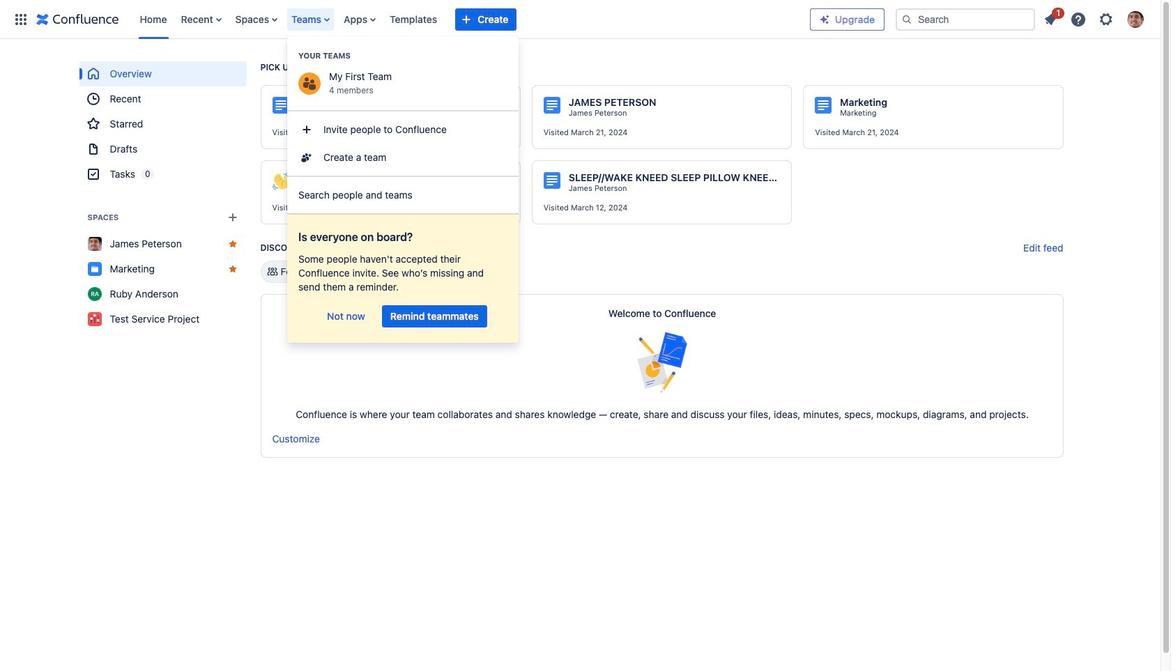 Task type: locate. For each thing, give the bounding box(es) containing it.
0 horizontal spatial group
[[79, 61, 247, 187]]

list item
[[287, 0, 336, 39], [1039, 5, 1065, 30]]

heading
[[287, 50, 519, 61]]

None search field
[[896, 8, 1036, 30]]

1 horizontal spatial list
[[1039, 5, 1153, 32]]

list item up my first team image
[[287, 0, 336, 39]]

appswitcher icon image
[[13, 11, 29, 28]]

1 horizontal spatial group
[[287, 110, 519, 176]]

list item left help icon
[[1039, 5, 1065, 30]]

confluence image
[[36, 11, 119, 28], [36, 11, 119, 28]]

banner
[[0, 0, 1162, 39]]

list for premium icon on the right of the page
[[1039, 5, 1153, 32]]

0 horizontal spatial list item
[[287, 0, 336, 39]]

1 horizontal spatial list item
[[1039, 5, 1065, 30]]

settings icon image
[[1099, 11, 1115, 28]]

0 horizontal spatial list
[[133, 0, 811, 39]]

:wave: image
[[272, 173, 289, 190], [272, 173, 289, 190]]

list for the appswitcher icon
[[133, 0, 811, 39]]

unstar this space image
[[227, 239, 238, 250]]

unstar this space image
[[227, 264, 238, 275]]

group
[[79, 61, 247, 187], [287, 110, 519, 176]]

list
[[133, 0, 811, 39], [1039, 5, 1153, 32]]

your profile and preferences image
[[1128, 11, 1145, 28]]



Task type: describe. For each thing, give the bounding box(es) containing it.
premium image
[[820, 14, 831, 25]]

notification icon image
[[1043, 11, 1060, 28]]

help icon image
[[1071, 11, 1088, 28]]

create a space image
[[224, 209, 241, 226]]

Search field
[[896, 8, 1036, 30]]

global element
[[8, 0, 811, 39]]

my first team image
[[299, 73, 321, 95]]

search image
[[902, 14, 913, 25]]

your teams group
[[287, 36, 519, 106]]



Task type: vqa. For each thing, say whether or not it's contained in the screenshot.
"Appswitcher Icon"
yes



